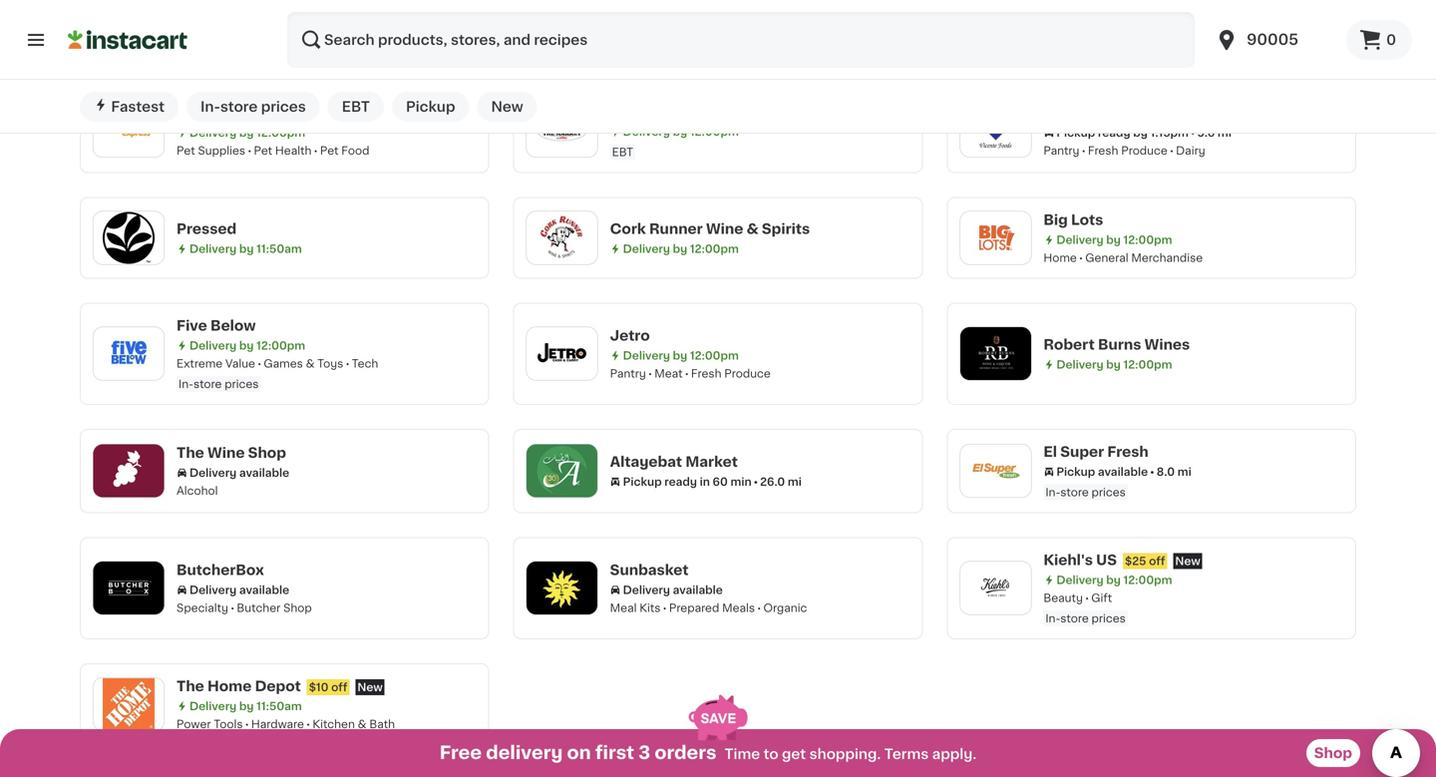 Task type: locate. For each thing, give the bounding box(es) containing it.
pantry down jetro on the left top
[[610, 368, 646, 379]]

by down robert burns wines
[[1107, 359, 1121, 370]]

store down beauty
[[1061, 613, 1089, 624]]

robert
[[1044, 338, 1095, 352]]

produce right meat
[[725, 368, 771, 379]]

0 vertical spatial new
[[491, 100, 524, 114]]

delivery up supplies
[[190, 127, 237, 138]]

0 horizontal spatial new
[[358, 682, 383, 693]]

delivery for kiehl's us logo
[[1057, 575, 1104, 586]]

1 vertical spatial off
[[1150, 556, 1166, 567]]

0 horizontal spatial mi
[[788, 477, 802, 488]]

shop down extreme value games & toys tech in-store prices
[[248, 446, 286, 460]]

$25
[[1125, 556, 1147, 567]]

delivery by 11:50am for the home depot logo
[[190, 701, 302, 712]]

1 vertical spatial the
[[177, 679, 204, 693]]

wine right runner
[[706, 222, 744, 236]]

by up general
[[1107, 234, 1121, 245]]

robert burns wines
[[1044, 338, 1190, 352]]

the up power
[[177, 679, 204, 693]]

8.0 mi
[[1157, 466, 1192, 477]]

0 vertical spatial ready
[[1098, 127, 1131, 138]]

fresh up pickup available
[[1108, 445, 1149, 459]]

pickup inside button
[[406, 100, 455, 114]]

in-store prices up pet supplies pet health pet food
[[201, 100, 306, 114]]

delivery down pressed
[[190, 243, 237, 254]]

in- inside beauty gift in-store prices
[[1046, 613, 1061, 624]]

beauty gift in-store prices
[[1044, 593, 1126, 624]]

delivery for the pet food express logo on the top left of the page
[[190, 127, 237, 138]]

by up tools
[[239, 701, 254, 712]]

1 horizontal spatial home
[[1044, 252, 1077, 263]]

$10 inside pet food express $10 off
[[313, 108, 332, 119]]

tech
[[352, 358, 378, 369]]

delivery by 12:00pm down robert burns wines
[[1057, 359, 1173, 370]]

prices inside extreme value games & toys tech in-store prices
[[225, 379, 259, 389]]

delivery by 12:00pm for pet supplies
[[190, 127, 305, 138]]

mi right 9.6
[[1218, 127, 1232, 138]]

off right 'express'
[[335, 108, 351, 119]]

1 vertical spatial home
[[208, 679, 252, 693]]

12:00pm for groceries
[[257, 20, 305, 31]]

new
[[491, 100, 524, 114], [1176, 556, 1201, 567], [358, 682, 383, 693]]

kits
[[640, 603, 661, 614]]

store inside extreme value games & toys tech in-store prices
[[194, 379, 222, 389]]

delivery available up the prepared
[[623, 585, 723, 596]]

None search field
[[287, 12, 1195, 68]]

1 vertical spatial $10
[[309, 682, 329, 693]]

the home depot logo image
[[103, 678, 155, 730]]

shop left close image
[[1315, 746, 1353, 760]]

in-store prices down pickup available
[[1046, 487, 1126, 498]]

& left bath
[[358, 719, 367, 730]]

0 horizontal spatial ready
[[665, 477, 697, 488]]

butcherbox
[[177, 563, 264, 577]]

instacart logo image
[[68, 28, 188, 52]]

1 vertical spatial food
[[342, 145, 370, 156]]

0 horizontal spatial food
[[205, 106, 242, 120]]

2 11:50am from the top
[[257, 701, 302, 712]]

altayebat
[[610, 455, 683, 469]]

mi right 26.0
[[788, 477, 802, 488]]

fresh right meat
[[691, 368, 722, 379]]

home
[[1044, 252, 1077, 263], [208, 679, 252, 693]]

prices down value
[[225, 379, 259, 389]]

sunbasket
[[610, 563, 689, 577]]

0 vertical spatial in-store prices
[[201, 100, 306, 114]]

delivery by 12:00pm up runner
[[623, 126, 739, 137]]

delivery for jetro logo
[[623, 350, 670, 361]]

delivery down big lots
[[1057, 234, 1104, 245]]

tools
[[214, 719, 243, 730]]

prices down gift in the right of the page
[[1092, 613, 1126, 624]]

new inside the home depot $10 off new
[[358, 682, 383, 693]]

12:00pm up pet supplies pet health pet food
[[257, 127, 305, 138]]

60
[[713, 477, 728, 488]]

delivery down five below
[[190, 340, 237, 351]]

by for pressed logo
[[239, 243, 254, 254]]

$10 for express
[[313, 108, 332, 119]]

26.0
[[760, 477, 785, 488]]

delivery by 11:50am
[[190, 243, 302, 254], [190, 701, 302, 712]]

pickup down altayebat
[[623, 477, 662, 488]]

delivery by 12:00pm for beauty
[[1057, 575, 1173, 586]]

delivery by 12:00pm up pantry meat fresh produce
[[623, 350, 739, 361]]

12:00pm down the "cork runner wine & spirits"
[[690, 243, 739, 254]]

lots
[[1072, 213, 1104, 227]]

off inside kiehl's us $25 off new
[[1150, 556, 1166, 567]]

pickup
[[406, 100, 455, 114], [1057, 127, 1096, 138], [1057, 466, 1096, 477], [623, 477, 662, 488]]

by down pet food express $10 off
[[239, 127, 254, 138]]

pickup down super
[[1057, 466, 1096, 477]]

1 horizontal spatial new
[[491, 100, 524, 114]]

1 vertical spatial fresh
[[691, 368, 722, 379]]

0 vertical spatial the
[[177, 446, 204, 460]]

0 horizontal spatial &
[[306, 358, 315, 369]]

0 vertical spatial $10
[[313, 108, 332, 119]]

new up bath
[[358, 682, 383, 693]]

on
[[567, 744, 591, 762]]

12:00pm up in-store prices button
[[257, 20, 305, 31]]

& left spirits on the right top of page
[[747, 222, 759, 236]]

0 vertical spatial alcohol
[[291, 38, 333, 49]]

store inside button
[[220, 100, 258, 114]]

available for butcherbox
[[239, 585, 289, 596]]

pet
[[177, 106, 202, 120], [177, 145, 195, 156], [254, 145, 272, 156], [320, 145, 339, 156]]

cork runner wine & spirits
[[610, 222, 810, 236]]

delivery available for the wine shop
[[190, 468, 289, 479]]

1 horizontal spatial mi
[[1178, 466, 1192, 477]]

0
[[1387, 33, 1397, 47]]

2 the from the top
[[177, 679, 204, 693]]

0 horizontal spatial produce
[[725, 368, 771, 379]]

0 vertical spatial wine
[[706, 222, 744, 236]]

off up kitchen
[[331, 682, 348, 693]]

markets
[[1108, 8, 1169, 22]]

delivery down robert
[[1057, 359, 1104, 370]]

delivery by 12:00pm for groceries
[[190, 20, 305, 31]]

2 vertical spatial new
[[358, 682, 383, 693]]

12:00pm for beauty
[[1124, 575, 1173, 586]]

pickup for pickup
[[406, 100, 455, 114]]

alcohol
[[291, 38, 333, 49], [177, 486, 218, 496]]

delivery up tools
[[190, 701, 237, 712]]

8.0
[[1157, 466, 1175, 477]]

1 the from the top
[[177, 446, 204, 460]]

r
[[1044, 8, 1055, 22]]

delivery by 12:00pm up "groceries"
[[190, 20, 305, 31]]

12:00pm down search field
[[690, 126, 739, 137]]

0 horizontal spatial wine
[[208, 446, 245, 460]]

2 vertical spatial shop
[[1315, 746, 1353, 760]]

26.0 mi
[[760, 477, 802, 488]]

by for cork runner wine & spirits logo
[[673, 243, 688, 254]]

$10 inside the home depot $10 off new
[[309, 682, 329, 693]]

delivery by 12:00pm down kiehl's us $25 off new
[[1057, 575, 1173, 586]]

gift
[[1092, 593, 1113, 603]]

delivery by 11:50am up tools
[[190, 701, 302, 712]]

2 vertical spatial off
[[331, 682, 348, 693]]

0 vertical spatial 11:50am
[[257, 243, 302, 254]]

shop for the wine shop
[[248, 446, 286, 460]]

by
[[239, 20, 254, 31], [673, 126, 688, 137], [239, 127, 254, 138], [1134, 127, 1148, 138], [1107, 234, 1121, 245], [239, 243, 254, 254], [673, 243, 688, 254], [239, 340, 254, 351], [673, 350, 688, 361], [1107, 359, 1121, 370], [1107, 575, 1121, 586], [239, 701, 254, 712]]

the market by superior logo image
[[536, 105, 588, 157]]

1 vertical spatial alcohol
[[177, 486, 218, 496]]

2 vertical spatial fresh
[[1108, 445, 1149, 459]]

delivery by 11:50am down pressed
[[190, 243, 302, 254]]

0 vertical spatial shop
[[248, 446, 286, 460]]

delivery by 12:00pm down pet food express $10 off
[[190, 127, 305, 138]]

in- up supplies
[[201, 100, 220, 114]]

the right the wine shop logo
[[177, 446, 204, 460]]

1 vertical spatial new
[[1176, 556, 1201, 567]]

delivery by 12:00pm
[[190, 20, 305, 31], [623, 126, 739, 137], [190, 127, 305, 138], [1057, 234, 1173, 245], [623, 243, 739, 254], [190, 340, 305, 351], [623, 350, 739, 361], [1057, 359, 1173, 370], [1057, 575, 1173, 586]]

1 horizontal spatial wine
[[706, 222, 744, 236]]

1 vertical spatial 11:50am
[[257, 701, 302, 712]]

Search field
[[287, 12, 1195, 68]]

available down the wine shop
[[239, 468, 289, 479]]

delivery by 12:00pm up general
[[1057, 234, 1173, 245]]

produce
[[1122, 145, 1168, 156], [725, 368, 771, 379]]

delivery available up the specialty butcher shop
[[190, 585, 289, 596]]

jetro
[[610, 329, 650, 343]]

food down ebt button
[[342, 145, 370, 156]]

delivery right the market by superior logo
[[623, 126, 670, 137]]

wine down value
[[208, 446, 245, 460]]

fresh for el super fresh
[[1108, 445, 1149, 459]]

kiehl's
[[1044, 553, 1093, 567]]

0 vertical spatial food
[[205, 106, 242, 120]]

1 horizontal spatial &
[[358, 719, 367, 730]]

merchandise
[[1132, 252, 1203, 263]]

prices
[[261, 100, 306, 114], [225, 379, 259, 389], [1092, 487, 1126, 498], [1092, 613, 1126, 624]]

ebt right the market by superior logo
[[612, 147, 634, 158]]

delivery by 12:00pm for pantry
[[623, 350, 739, 361]]

store down extreme
[[194, 379, 222, 389]]

the wine shop
[[177, 446, 286, 460]]

1 vertical spatial wine
[[208, 446, 245, 460]]

1 vertical spatial pantry
[[610, 368, 646, 379]]

delivery for sunbasket logo
[[623, 585, 670, 596]]

delivery for the wine shop logo
[[190, 468, 237, 479]]

delivery by 12:00pm for home
[[1057, 234, 1173, 245]]

pickup right ebt button
[[406, 100, 455, 114]]

12:00pm up pantry meat fresh produce
[[690, 350, 739, 361]]

2 horizontal spatial new
[[1176, 556, 1201, 567]]

new right $25
[[1176, 556, 1201, 567]]

delivery up kits
[[623, 585, 670, 596]]

alcohol down the wine shop
[[177, 486, 218, 496]]

new inside kiehl's us $25 off new
[[1176, 556, 1201, 567]]

shop
[[248, 446, 286, 460], [283, 603, 312, 614], [1315, 746, 1353, 760]]

store
[[220, 100, 258, 114], [194, 379, 222, 389], [1061, 487, 1089, 498], [1061, 613, 1089, 624]]

by up in-store prices button
[[239, 20, 254, 31]]

1 delivery by 11:50am from the top
[[190, 243, 302, 254]]

ready
[[1098, 127, 1131, 138], [665, 477, 697, 488]]

in-store prices button
[[187, 92, 320, 122]]

new left the market by superior logo
[[491, 100, 524, 114]]

$10
[[313, 108, 332, 119], [309, 682, 329, 693]]

toys
[[318, 358, 344, 369]]

meat
[[655, 368, 683, 379]]

cork runner wine & spirits logo image
[[536, 212, 588, 264]]

the for the wine shop
[[177, 446, 204, 460]]

in-store prices inside button
[[201, 100, 306, 114]]

by up runner
[[673, 126, 688, 137]]

12:00pm up 'merchandise'
[[1124, 234, 1173, 245]]

ready up pantry fresh produce dairy
[[1098, 127, 1131, 138]]

pickup for pickup ready by 1:15pm
[[1057, 127, 1096, 138]]

1 vertical spatial shop
[[283, 603, 312, 614]]

beauty
[[1044, 593, 1083, 603]]

value
[[226, 358, 255, 369]]

in
[[700, 477, 710, 488]]

by up pantry meat fresh produce
[[673, 350, 688, 361]]

robert burns wines logo image
[[970, 328, 1022, 380]]

0 vertical spatial pantry
[[1044, 145, 1080, 156]]

alcohol up ebt button
[[291, 38, 333, 49]]

shop button
[[1307, 739, 1361, 767]]

pet right "health"
[[320, 145, 339, 156]]

1 horizontal spatial alcohol
[[291, 38, 333, 49]]

0 vertical spatial delivery by 11:50am
[[190, 243, 302, 254]]

ebt left pickup button
[[342, 100, 370, 114]]

1 vertical spatial delivery by 11:50am
[[190, 701, 302, 712]]

r ranch markets link
[[947, 0, 1357, 65]]

0 horizontal spatial ebt
[[342, 100, 370, 114]]

shop right butcher
[[283, 603, 312, 614]]

2 vertical spatial &
[[358, 719, 367, 730]]

pickup button
[[392, 92, 469, 122]]

1 horizontal spatial produce
[[1122, 145, 1168, 156]]

2 delivery by 11:50am from the top
[[190, 701, 302, 712]]

fresh down pickup ready by 1:15pm
[[1088, 145, 1119, 156]]

us
[[1097, 553, 1117, 567]]

super
[[1061, 445, 1105, 459]]

12:00pm up games
[[257, 340, 305, 351]]

in- down beauty
[[1046, 613, 1061, 624]]

home up tools
[[208, 679, 252, 693]]

1 11:50am from the top
[[257, 243, 302, 254]]

store up supplies
[[220, 100, 258, 114]]

off inside the home depot $10 off new
[[331, 682, 348, 693]]

$10 right 'express'
[[313, 108, 332, 119]]

& left the toys at the left top of the page
[[306, 358, 315, 369]]

11:50am for pressed logo
[[257, 243, 302, 254]]

kiehl's us logo image
[[970, 562, 1022, 614]]

1 horizontal spatial ebt
[[612, 147, 634, 158]]

wine
[[706, 222, 744, 236], [208, 446, 245, 460]]

&
[[747, 222, 759, 236], [306, 358, 315, 369], [358, 719, 367, 730]]

below
[[211, 319, 256, 333]]

hardware
[[251, 719, 304, 730]]

shop for specialty butcher shop
[[283, 603, 312, 614]]

0 vertical spatial off
[[335, 108, 351, 119]]

pantry down pickup ready by 1:15pm
[[1044, 145, 1080, 156]]

12:00pm
[[257, 20, 305, 31], [690, 126, 739, 137], [257, 127, 305, 138], [1124, 234, 1173, 245], [690, 243, 739, 254], [257, 340, 305, 351], [690, 350, 739, 361], [1124, 359, 1173, 370], [1124, 575, 1173, 586]]

$10 up kitchen
[[309, 682, 329, 693]]

0 horizontal spatial alcohol
[[177, 486, 218, 496]]

12:00pm down $25
[[1124, 575, 1173, 586]]

0 vertical spatial home
[[1044, 252, 1077, 263]]

by down us
[[1107, 575, 1121, 586]]

delivery up specialty
[[190, 585, 237, 596]]

1 vertical spatial &
[[306, 358, 315, 369]]

first
[[596, 744, 635, 762]]

by up below
[[239, 243, 254, 254]]

11:50am for the home depot logo
[[257, 701, 302, 712]]

home down big
[[1044, 252, 1077, 263]]

five below logo image
[[103, 328, 155, 380]]

by for five below logo
[[239, 340, 254, 351]]

1 horizontal spatial ready
[[1098, 127, 1131, 138]]

pet supplies pet health pet food
[[177, 145, 370, 156]]

pantry
[[1044, 145, 1080, 156], [610, 368, 646, 379]]

groceries
[[177, 38, 231, 49]]

1 horizontal spatial in-store prices
[[1046, 487, 1126, 498]]

vicente foods logo image
[[970, 105, 1022, 157]]

delivery for robert burns wines logo
[[1057, 359, 1104, 370]]

ready down altayebat market
[[665, 477, 697, 488]]

2 horizontal spatial &
[[747, 222, 759, 236]]

the for the home depot $10 off new
[[177, 679, 204, 693]]

0 vertical spatial ebt
[[342, 100, 370, 114]]

extreme
[[177, 358, 223, 369]]

off inside pet food express $10 off
[[335, 108, 351, 119]]

close image
[[1391, 741, 1415, 765]]

0 horizontal spatial in-store prices
[[201, 100, 306, 114]]

11:50am down pet supplies pet health pet food
[[257, 243, 302, 254]]

delivery down the cork
[[623, 243, 670, 254]]

delivery by 12:00pm up value
[[190, 340, 305, 351]]

pet up supplies
[[177, 106, 202, 120]]

delivery down jetro on the left top
[[623, 350, 670, 361]]

0 horizontal spatial pantry
[[610, 368, 646, 379]]

in- down extreme
[[179, 379, 194, 389]]

1 horizontal spatial food
[[342, 145, 370, 156]]

0 vertical spatial &
[[747, 222, 759, 236]]

prices up "health"
[[261, 100, 306, 114]]

1 horizontal spatial pantry
[[1044, 145, 1080, 156]]

11:50am
[[257, 243, 302, 254], [257, 701, 302, 712]]

1 vertical spatial ready
[[665, 477, 697, 488]]

& inside extreme value games & toys tech in-store prices
[[306, 358, 315, 369]]



Task type: describe. For each thing, give the bounding box(es) containing it.
runner
[[649, 222, 703, 236]]

cork
[[610, 222, 646, 236]]

12:00pm for extreme value
[[257, 340, 305, 351]]

the wine shop logo image
[[103, 445, 155, 497]]

ranch
[[1058, 8, 1105, 22]]

games
[[264, 358, 303, 369]]

bath
[[369, 719, 395, 730]]

big lots
[[1044, 213, 1104, 227]]

power tools hardware kitchen & bath
[[177, 719, 395, 730]]

mi for el super fresh
[[1178, 466, 1192, 477]]

& for spirits
[[747, 222, 759, 236]]

by up pantry fresh produce dairy
[[1134, 127, 1148, 138]]

3
[[639, 744, 651, 762]]

big
[[1044, 213, 1068, 227]]

el
[[1044, 445, 1058, 459]]

pantry for pantry meat fresh produce
[[610, 368, 646, 379]]

kitchen
[[313, 719, 355, 730]]

delivery available for butcherbox
[[190, 585, 289, 596]]

prices inside beauty gift in-store prices
[[1092, 613, 1126, 624]]

altayebat market
[[610, 455, 738, 469]]

depot
[[255, 679, 301, 693]]

pet food express logo image
[[103, 105, 155, 157]]

big lots logo image
[[970, 212, 1022, 264]]

express
[[245, 106, 305, 120]]

butcher
[[237, 603, 281, 614]]

$10 for depot
[[309, 682, 329, 693]]

pickup for pickup available
[[1057, 466, 1096, 477]]

90005 button
[[1215, 12, 1335, 68]]

in- inside extreme value games & toys tech in-store prices
[[179, 379, 194, 389]]

spirits
[[762, 222, 810, 236]]

ready for in
[[665, 477, 697, 488]]

free delivery on first 3 orders time to get shopping. terms apply.
[[440, 744, 977, 762]]

delivery for cork runner wine & spirits logo
[[623, 243, 670, 254]]

meal
[[610, 603, 637, 614]]

off for express
[[335, 108, 351, 119]]

delivery by 12:00pm for extreme value
[[190, 340, 305, 351]]

90005 button
[[1203, 12, 1347, 68]]

free delivery on first 3 orders main content
[[0, 0, 1437, 777]]

general
[[1086, 252, 1129, 263]]

free
[[440, 744, 482, 762]]

terms
[[885, 747, 929, 761]]

delivery
[[486, 744, 563, 762]]

extreme value games & toys tech in-store prices
[[177, 358, 378, 389]]

market
[[686, 455, 738, 469]]

altayebat market logo image
[[536, 445, 588, 497]]

apply.
[[933, 747, 977, 761]]

delivery for butcherbox logo
[[190, 585, 237, 596]]

in- down el
[[1046, 487, 1061, 498]]

by for jetro logo
[[673, 350, 688, 361]]

specialty butcher shop
[[177, 603, 312, 614]]

1 vertical spatial in-store prices
[[1046, 487, 1126, 498]]

9.6
[[1198, 127, 1215, 138]]

butcherbox logo image
[[103, 562, 155, 614]]

delivery for big lots logo
[[1057, 234, 1104, 245]]

fastest
[[111, 100, 165, 114]]

0 vertical spatial produce
[[1122, 145, 1168, 156]]

pickup ready by 1:15pm
[[1057, 127, 1189, 138]]

by for big lots logo
[[1107, 234, 1121, 245]]

alcohol for groceries
[[291, 38, 333, 49]]

12:00pm for home
[[1124, 234, 1173, 245]]

pickup for pickup ready in 60 min
[[623, 477, 662, 488]]

by for kiehl's us logo
[[1107, 575, 1121, 586]]

by for the pet food express logo on the top left of the page
[[239, 127, 254, 138]]

kiehl's us $25 off new
[[1044, 553, 1201, 567]]

12:00pm for pantry
[[690, 350, 739, 361]]

pantry meat fresh produce
[[610, 368, 771, 379]]

alcohol for the wine shop
[[177, 486, 218, 496]]

12:00pm down wines
[[1124, 359, 1173, 370]]

by for the home depot logo
[[239, 701, 254, 712]]

delivery by 12:00pm down runner
[[623, 243, 739, 254]]

off for depot
[[331, 682, 348, 693]]

supplies
[[198, 145, 246, 156]]

12:00pm for pet supplies
[[257, 127, 305, 138]]

pet left "health"
[[254, 145, 272, 156]]

prepared
[[669, 603, 720, 614]]

shopping.
[[810, 747, 881, 761]]

0 button
[[1347, 20, 1413, 60]]

jetro logo image
[[536, 328, 588, 380]]

sunbasket logo image
[[536, 562, 588, 614]]

delivery for the home depot logo
[[190, 701, 237, 712]]

save image
[[689, 695, 748, 741]]

wines
[[1145, 338, 1190, 352]]

0 horizontal spatial home
[[208, 679, 252, 693]]

specialty
[[177, 603, 228, 614]]

fresh for pantry meat fresh produce
[[691, 368, 722, 379]]

get
[[782, 747, 806, 761]]

pressed logo image
[[103, 212, 155, 264]]

meal kits prepared meals organic
[[610, 603, 808, 614]]

ready for by
[[1098, 127, 1131, 138]]

pet left supplies
[[177, 145, 195, 156]]

el super fresh
[[1044, 445, 1149, 459]]

pickup available
[[1057, 466, 1149, 477]]

delivery up "groceries"
[[190, 20, 237, 31]]

& for toys
[[306, 358, 315, 369]]

fastest button
[[80, 92, 179, 122]]

new button
[[477, 92, 538, 122]]

new inside button
[[491, 100, 524, 114]]

store down pickup available
[[1061, 487, 1089, 498]]

burns
[[1098, 338, 1142, 352]]

pantry fresh produce dairy
[[1044, 145, 1206, 156]]

delivery by 11:50am for pressed logo
[[190, 243, 302, 254]]

health
[[275, 145, 312, 156]]

orders
[[655, 744, 717, 762]]

delivery for pressed logo
[[190, 243, 237, 254]]

pressed
[[177, 222, 237, 236]]

available for sunbasket
[[673, 585, 723, 596]]

delivery available for sunbasket
[[623, 585, 723, 596]]

five
[[177, 319, 207, 333]]

delivery for five below logo
[[190, 340, 237, 351]]

prices inside button
[[261, 100, 306, 114]]

five below
[[177, 319, 256, 333]]

1:15pm
[[1151, 127, 1189, 138]]

pickup ready in 60 min
[[623, 477, 752, 488]]

available for the wine shop
[[239, 468, 289, 479]]

by for robert burns wines logo
[[1107, 359, 1121, 370]]

mi for altayebat market
[[788, 477, 802, 488]]

available down el super fresh
[[1098, 466, 1149, 477]]

1 vertical spatial produce
[[725, 368, 771, 379]]

to
[[764, 747, 779, 761]]

el super fresh logo image
[[970, 445, 1022, 497]]

prices down pickup available
[[1092, 487, 1126, 498]]

store inside beauty gift in-store prices
[[1061, 613, 1089, 624]]

r ranch markets
[[1044, 8, 1169, 22]]

meals
[[722, 603, 755, 614]]

ebt inside button
[[342, 100, 370, 114]]

time
[[725, 747, 760, 761]]

2 horizontal spatial mi
[[1218, 127, 1232, 138]]

1 vertical spatial ebt
[[612, 147, 634, 158]]

in- inside in-store prices button
[[201, 100, 220, 114]]

9.6 mi
[[1198, 127, 1232, 138]]

90005
[[1247, 32, 1299, 47]]

min
[[731, 477, 752, 488]]

ebt button
[[328, 92, 384, 122]]

home general merchandise
[[1044, 252, 1203, 263]]

shop inside button
[[1315, 746, 1353, 760]]

the home depot $10 off new
[[177, 679, 383, 693]]

pantry for pantry fresh produce dairy
[[1044, 145, 1080, 156]]

0 vertical spatial fresh
[[1088, 145, 1119, 156]]



Task type: vqa. For each thing, say whether or not it's contained in the screenshot.
jetro logo Delivery
yes



